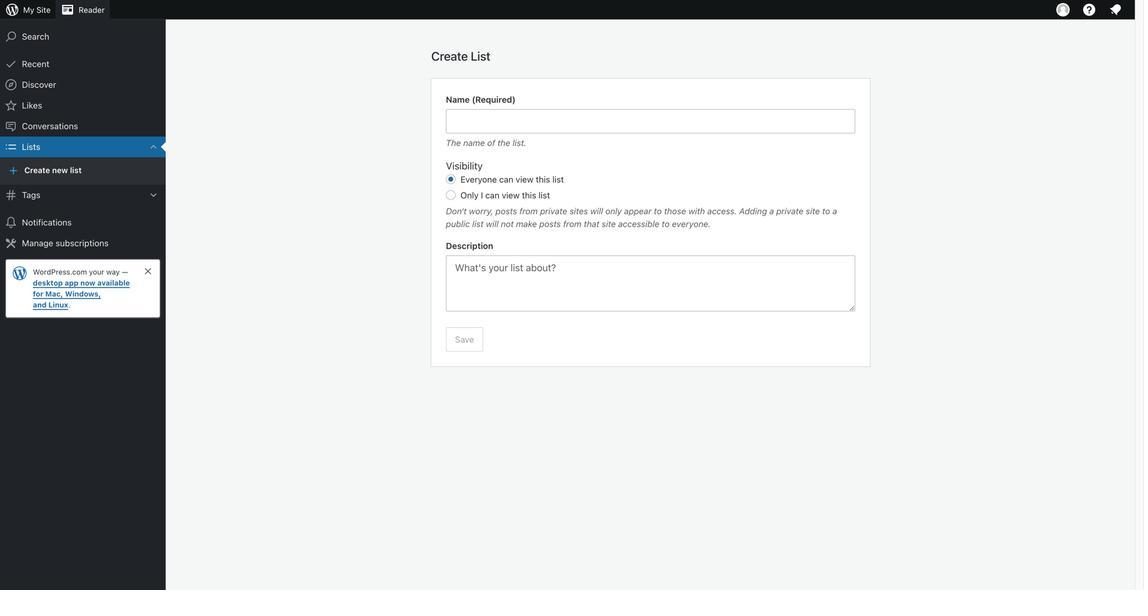 Task type: vqa. For each thing, say whether or not it's contained in the screenshot.
a stack of coins Image
no



Task type: locate. For each thing, give the bounding box(es) containing it.
posts
[[496, 206, 517, 216], [540, 219, 561, 229]]

1 horizontal spatial a
[[833, 206, 838, 216]]

those
[[665, 206, 687, 216]]

0 vertical spatial site
[[806, 206, 821, 216]]

view down everyone can view this list
[[502, 190, 520, 200]]

0 horizontal spatial posts
[[496, 206, 517, 216]]

0 vertical spatial can
[[500, 174, 514, 184]]

mac,
[[45, 290, 63, 298]]

don't
[[446, 206, 467, 216]]

can up only i can view this list
[[500, 174, 514, 184]]

0 horizontal spatial a
[[770, 206, 775, 216]]

0 horizontal spatial site
[[602, 219, 616, 229]]

keyboard_arrow_down image inside lists link
[[148, 141, 160, 153]]

keyboard_arrow_down image inside tags link
[[148, 189, 160, 201]]

everyone can view this list
[[461, 174, 564, 184]]

not
[[501, 219, 514, 229]]

only i can view this list
[[461, 190, 550, 200]]

accessible
[[619, 219, 660, 229]]

private left sites at the top
[[540, 206, 568, 216]]

from
[[520, 206, 538, 216], [564, 219, 582, 229]]

lists link
[[0, 137, 166, 157]]

everyone.
[[672, 219, 711, 229]]

0 horizontal spatial private
[[540, 206, 568, 216]]

posts up "not"
[[496, 206, 517, 216]]

tags link
[[0, 185, 166, 205]]

can right i
[[486, 190, 500, 200]]

—
[[122, 268, 128, 276]]

notifications link
[[0, 212, 166, 233]]

0 horizontal spatial will
[[486, 219, 499, 229]]

Name (Required) text field
[[446, 109, 856, 134]]

will up that
[[591, 206, 603, 216]]

None radio
[[446, 174, 456, 184], [446, 190, 456, 200], [446, 174, 456, 184], [446, 190, 456, 200]]

1 keyboard_arrow_down image from the top
[[148, 141, 160, 153]]

.
[[68, 301, 71, 309]]

desktop
[[33, 279, 63, 287]]

likes link
[[0, 95, 166, 116]]

group
[[446, 93, 856, 149]]

this down everyone can view this list
[[522, 190, 537, 200]]

view
[[516, 174, 534, 184], [502, 190, 520, 200]]

visibility
[[446, 160, 483, 172]]

can
[[500, 174, 514, 184], [486, 190, 500, 200]]

make
[[516, 219, 537, 229]]

for
[[33, 290, 43, 298]]

1 vertical spatial posts
[[540, 219, 561, 229]]

windows,
[[65, 290, 101, 298]]

1 horizontal spatial from
[[564, 219, 582, 229]]

from down sites at the top
[[564, 219, 582, 229]]

manage subscriptions link
[[0, 233, 166, 254]]

1 vertical spatial will
[[486, 219, 499, 229]]

i
[[481, 190, 483, 200]]

my profile image
[[1057, 3, 1070, 16]]

the name of the list.
[[446, 138, 527, 148]]

name
[[446, 94, 470, 105]]

wordpress.com
[[33, 268, 87, 276]]

sites
[[570, 206, 588, 216]]

0 vertical spatial this
[[536, 174, 551, 184]]

name (required)
[[446, 94, 516, 105]]

2 keyboard_arrow_down image from the top
[[148, 189, 160, 201]]

view up only i can view this list
[[516, 174, 534, 184]]

the
[[446, 138, 461, 148]]

will left "not"
[[486, 219, 499, 229]]

recent
[[22, 59, 49, 69]]

help image
[[1083, 2, 1097, 17]]

0 vertical spatial posts
[[496, 206, 517, 216]]

(required)
[[472, 94, 516, 105]]

list
[[70, 166, 82, 175], [553, 174, 564, 184], [539, 190, 550, 200], [472, 219, 484, 229]]

keyboard_arrow_down image
[[148, 141, 160, 153], [148, 189, 160, 201]]

create new list
[[24, 166, 82, 175]]

and
[[33, 301, 47, 309]]

to
[[654, 206, 662, 216], [823, 206, 831, 216], [662, 219, 670, 229]]

1 vertical spatial from
[[564, 219, 582, 229]]

0 vertical spatial keyboard_arrow_down image
[[148, 141, 160, 153]]

private
[[540, 206, 568, 216], [777, 206, 804, 216]]

a
[[770, 206, 775, 216], [833, 206, 838, 216]]

site
[[806, 206, 821, 216], [602, 219, 616, 229]]

site right adding
[[806, 206, 821, 216]]

public
[[446, 219, 470, 229]]

0 vertical spatial from
[[520, 206, 538, 216]]

your
[[89, 268, 104, 276]]

my site link
[[0, 0, 56, 20]]

everyone
[[461, 174, 497, 184]]

will
[[591, 206, 603, 216], [486, 219, 499, 229]]

search
[[22, 31, 49, 41]]

2 private from the left
[[777, 206, 804, 216]]

this up only i can view this list
[[536, 174, 551, 184]]

that
[[584, 219, 600, 229]]

likes
[[22, 100, 42, 110]]

site down only
[[602, 219, 616, 229]]

1 horizontal spatial posts
[[540, 219, 561, 229]]

new
[[52, 166, 68, 175]]

1 vertical spatial site
[[602, 219, 616, 229]]

with
[[689, 206, 706, 216]]

from up make
[[520, 206, 538, 216]]

this
[[536, 174, 551, 184], [522, 190, 537, 200]]

posts right make
[[540, 219, 561, 229]]

0 vertical spatial will
[[591, 206, 603, 216]]

create
[[24, 166, 50, 175]]

discover
[[22, 80, 56, 90]]

private right adding
[[777, 206, 804, 216]]

1 vertical spatial keyboard_arrow_down image
[[148, 189, 160, 201]]

worry,
[[469, 206, 494, 216]]

create new list link
[[0, 162, 166, 180]]

1 horizontal spatial private
[[777, 206, 804, 216]]

description group
[[446, 240, 856, 315]]

conversations
[[22, 121, 78, 131]]



Task type: describe. For each thing, give the bounding box(es) containing it.
Description text field
[[446, 255, 856, 312]]

manage your notifications image
[[1109, 2, 1124, 17]]

list inside don't worry, posts from private sites will only appear to those with access. adding a private site to a public list will not make posts from that site accessible to everyone.
[[472, 219, 484, 229]]

keyboard_arrow_down image for lists
[[148, 141, 160, 153]]

notifications
[[22, 217, 72, 227]]

visibility group
[[446, 159, 856, 230]]

linux
[[48, 301, 68, 309]]

discover link
[[0, 74, 166, 95]]

name
[[464, 138, 485, 148]]

don't worry, posts from private sites will only appear to those with access. adding a private site to a public list will not make posts from that site accessible to everyone.
[[446, 206, 838, 229]]

0 horizontal spatial from
[[520, 206, 538, 216]]

of
[[488, 138, 496, 148]]

create list
[[432, 49, 491, 63]]

wordpress.com your way — desktop app now available for mac, windows, and linux
[[33, 268, 130, 309]]

recent link
[[0, 54, 166, 74]]

available
[[97, 279, 130, 287]]

only
[[461, 190, 479, 200]]

subscriptions
[[56, 238, 109, 248]]

create list main content
[[432, 48, 871, 366]]

save
[[455, 334, 474, 344]]

now
[[80, 279, 96, 287]]

adding
[[740, 206, 768, 216]]

2 a from the left
[[833, 206, 838, 216]]

1 a from the left
[[770, 206, 775, 216]]

dismiss image
[[143, 266, 153, 276]]

1 vertical spatial this
[[522, 190, 537, 200]]

search link
[[0, 26, 166, 47]]

1 horizontal spatial will
[[591, 206, 603, 216]]

keyboard_arrow_down image for tags
[[148, 189, 160, 201]]

my site
[[23, 5, 51, 14]]

the
[[498, 138, 511, 148]]

access.
[[708, 206, 737, 216]]

list.
[[513, 138, 527, 148]]

1 vertical spatial can
[[486, 190, 500, 200]]

description
[[446, 241, 494, 251]]

1 vertical spatial view
[[502, 190, 520, 200]]

reader
[[79, 5, 105, 14]]

my
[[23, 5, 34, 14]]

site
[[36, 5, 51, 14]]

manage
[[22, 238, 53, 248]]

only
[[606, 206, 622, 216]]

appear
[[625, 206, 652, 216]]

0 vertical spatial view
[[516, 174, 534, 184]]

app
[[65, 279, 78, 287]]

lists
[[22, 142, 40, 152]]

reader link
[[56, 0, 110, 20]]

way
[[106, 268, 120, 276]]

1 horizontal spatial site
[[806, 206, 821, 216]]

1 private from the left
[[540, 206, 568, 216]]

tags
[[22, 190, 40, 200]]

manage subscriptions
[[22, 238, 109, 248]]

save button
[[446, 327, 483, 352]]

group containing name (required)
[[446, 93, 856, 149]]

conversations link
[[0, 116, 166, 137]]



